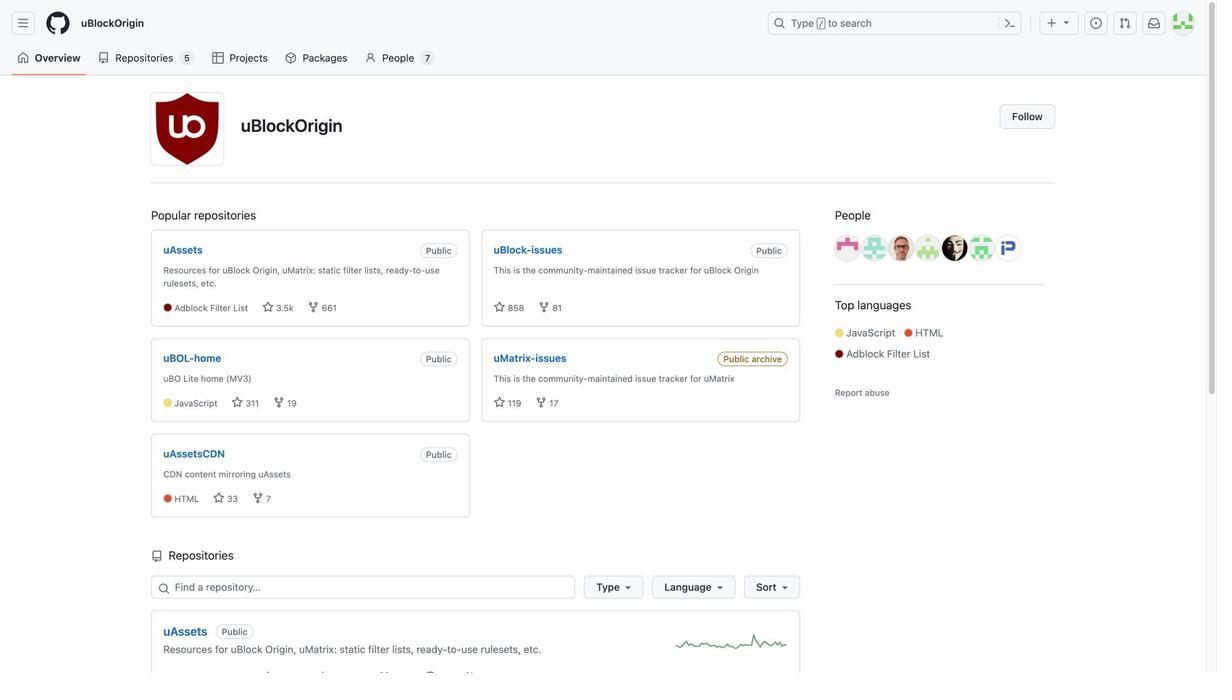 Task type: vqa. For each thing, say whether or not it's contained in the screenshot.
the leftmost be
no



Task type: locate. For each thing, give the bounding box(es) containing it.
0 vertical spatial issue opened image
[[1090, 17, 1102, 29]]

issue opened image left git pull request image
[[1090, 17, 1102, 29]]

None search field
[[151, 576, 800, 599]]

forks image
[[308, 301, 319, 313], [538, 301, 550, 313], [273, 397, 285, 408], [535, 397, 547, 408], [252, 492, 264, 504]]

stars image
[[232, 397, 243, 408]]

issue opened image
[[1090, 17, 1102, 29], [425, 671, 436, 673]]

0 horizontal spatial issue opened image
[[425, 671, 436, 673]]

star image
[[262, 671, 274, 673]]

plus image
[[1046, 17, 1058, 29]]

git pull request image
[[1119, 17, 1131, 29]]

Find a repository… search field
[[151, 576, 575, 599]]

1 horizontal spatial repo image
[[151, 551, 163, 562]]

stars image
[[262, 301, 274, 313], [494, 301, 505, 313], [494, 397, 505, 408], [213, 492, 225, 504]]

package image
[[285, 52, 297, 64]]

issue opened image left git pull request icon at the left
[[425, 671, 436, 673]]

homepage image
[[46, 12, 70, 35]]

repo image
[[98, 52, 110, 64], [151, 551, 163, 562]]

Follow uBlockOrigin submit
[[1000, 104, 1055, 129]]

git pull request image
[[465, 671, 477, 673]]

0 horizontal spatial repo image
[[98, 52, 110, 64]]

0 vertical spatial repo image
[[98, 52, 110, 64]]

person image
[[365, 52, 376, 64]]

past year of activity image
[[676, 634, 788, 656]]

@gwarser image
[[862, 235, 887, 261]]



Task type: describe. For each thing, give the bounding box(es) containing it.
@stephenhawk8054 image
[[969, 235, 994, 261]]

@gorhill image
[[835, 235, 860, 261]]

@ublockorigin image
[[151, 93, 224, 165]]

search image
[[158, 583, 170, 594]]

1 horizontal spatial issue opened image
[[1090, 17, 1102, 29]]

@peace2000 image
[[915, 235, 941, 261]]

triangle down image
[[1061, 16, 1072, 28]]

past year of activity element
[[676, 634, 788, 660]]

@pgl image
[[889, 235, 914, 261]]

law image
[[317, 671, 329, 673]]

fork image
[[379, 671, 390, 673]]

command palette image
[[1004, 17, 1016, 29]]

notifications image
[[1148, 17, 1160, 29]]

table image
[[212, 52, 224, 64]]

1 vertical spatial repo image
[[151, 551, 163, 562]]

@masterkia image
[[942, 235, 968, 261]]

1 vertical spatial issue opened image
[[425, 671, 436, 673]]

@piquark6046 image
[[996, 235, 1021, 261]]

home image
[[17, 52, 29, 64]]



